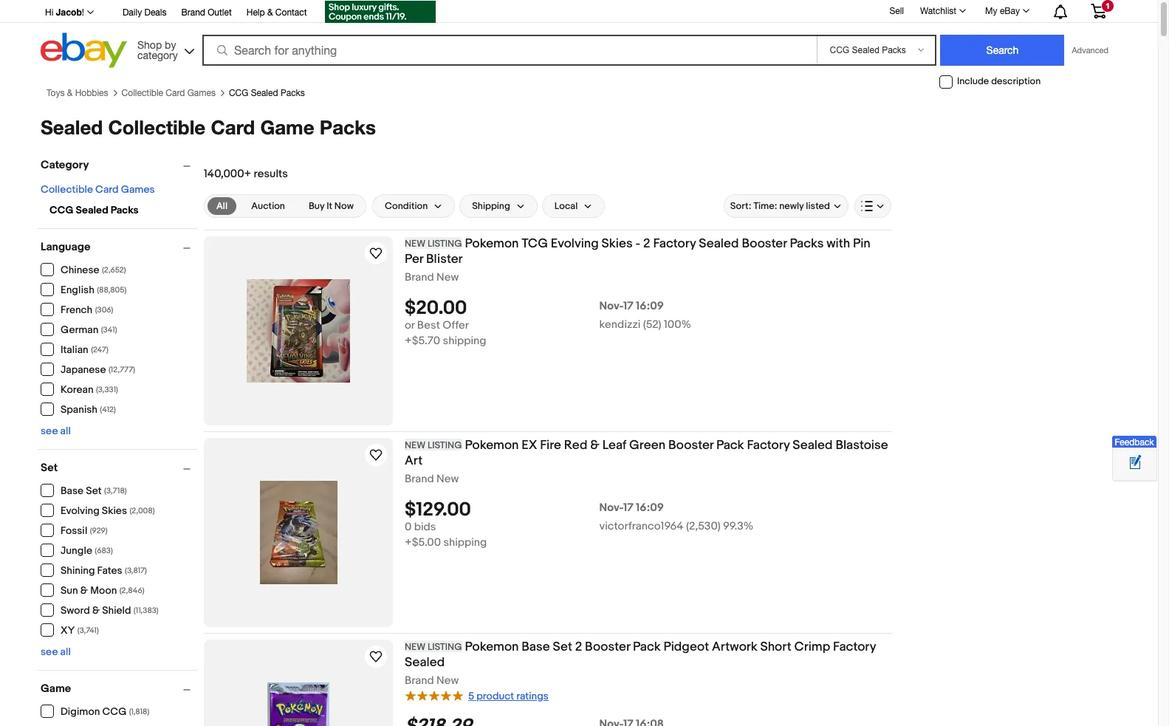 Task type: vqa. For each thing, say whether or not it's contained in the screenshot.


Task type: locate. For each thing, give the bounding box(es) containing it.
1 17 from the top
[[624, 299, 634, 313]]

spanish
[[61, 404, 97, 416]]

shipping
[[443, 334, 487, 348], [444, 536, 487, 550]]

pokemon base set 2 booster pack pidgeot artwork short crimp factory sealed
[[405, 640, 876, 670]]

2 horizontal spatial factory
[[833, 640, 876, 655]]

1 all from the top
[[60, 425, 71, 437]]

1 see all button from the top
[[41, 425, 71, 437]]

1 brand new from the top
[[405, 270, 459, 284]]

0 vertical spatial 2
[[644, 236, 651, 251]]

listing options selector. list view selected. image
[[862, 200, 885, 212]]

fossil (929)
[[61, 525, 108, 537]]

time:
[[754, 200, 778, 212]]

brand new for $129.00
[[405, 472, 459, 486]]

2 17 from the top
[[624, 501, 634, 515]]

0 vertical spatial new listing
[[405, 238, 462, 250]]

2 horizontal spatial ccg
[[229, 88, 249, 98]]

ex
[[522, 438, 537, 453]]

1 see all from the top
[[41, 425, 71, 437]]

1 horizontal spatial ccg
[[102, 706, 127, 718]]

shipping for $20.00
[[443, 334, 487, 348]]

1 horizontal spatial evolving
[[551, 236, 599, 251]]

collectible card games down category
[[122, 88, 216, 98]]

1 16:09 from the top
[[636, 299, 664, 313]]

card down the category dropdown button
[[95, 183, 119, 196]]

1 vertical spatial listing
[[428, 440, 462, 451]]

ccg up sealed collectible card game packs
[[229, 88, 249, 98]]

digimon ccg (1,818)
[[61, 706, 149, 718]]

see all
[[41, 425, 71, 437], [41, 646, 71, 658]]

2 new listing from the top
[[405, 440, 462, 451]]

see all down spanish
[[41, 425, 71, 437]]

sealed right watch pokemon base set 2 booster pack pidgeot artwork short crimp factory sealed image
[[405, 655, 445, 670]]

0 vertical spatial factory
[[653, 236, 696, 251]]

sealed up sealed collectible card game packs
[[251, 88, 278, 98]]

1 vertical spatial pokemon
[[465, 438, 519, 453]]

collectible card games link down the category dropdown button
[[41, 183, 155, 196]]

brand left outlet
[[181, 7, 205, 18]]

16:09 up victorfranco1964
[[636, 501, 664, 515]]

1 vertical spatial collectible card games
[[41, 183, 155, 196]]

local
[[555, 200, 578, 212]]

2 brand new from the top
[[405, 472, 459, 486]]

language
[[41, 240, 91, 254]]

0 vertical spatial pack
[[717, 438, 744, 453]]

1 vertical spatial ccg
[[50, 204, 73, 216]]

16:09
[[636, 299, 664, 313], [636, 501, 664, 515]]

0 horizontal spatial set
[[41, 461, 58, 475]]

see all for language
[[41, 425, 71, 437]]

1 horizontal spatial pack
[[717, 438, 744, 453]]

hi
[[45, 7, 53, 18]]

new up per
[[405, 238, 426, 250]]

or
[[405, 319, 415, 333]]

shipping inside victorfranco1964 (2,530) 99.3% +$5.00 shipping
[[444, 536, 487, 550]]

by
[[165, 39, 176, 51]]

1 vertical spatial brand new
[[405, 472, 459, 486]]

evolving down local dropdown button
[[551, 236, 599, 251]]

1 vertical spatial evolving
[[61, 505, 100, 517]]

toys
[[47, 88, 65, 98]]

main content
[[204, 151, 892, 726]]

2 horizontal spatial booster
[[742, 236, 787, 251]]

1 vertical spatial pack
[[633, 640, 661, 655]]

1 vertical spatial game
[[41, 682, 71, 696]]

category button
[[41, 158, 197, 172]]

daily
[[123, 7, 142, 18]]

&
[[267, 7, 273, 18], [67, 88, 73, 98], [591, 438, 600, 453], [80, 585, 88, 597], [92, 605, 100, 617]]

1 vertical spatial 16:09
[[636, 501, 664, 515]]

0 vertical spatial pokemon
[[465, 236, 519, 251]]

skies down (3,718)
[[102, 505, 127, 517]]

& right sun at the left of page
[[80, 585, 88, 597]]

2 see all button from the top
[[41, 646, 71, 658]]

1 vertical spatial base
[[522, 640, 550, 655]]

set button
[[41, 461, 197, 475]]

pokemon for $129.00
[[465, 438, 519, 453]]

victorfranco1964
[[600, 519, 684, 534]]

new listing inside pokemon tcg evolving skies - 2 factory sealed booster packs with pin per blister heading
[[405, 238, 462, 250]]

brand down art
[[405, 472, 434, 486]]

account navigation
[[37, 0, 1118, 25]]

category
[[41, 158, 89, 172]]

nov-17 16:09 or best offer
[[405, 299, 664, 333]]

pack inside pokemon ex fire red & leaf green booster pack factory sealed blastoise art
[[717, 438, 744, 453]]

1 nov- from the top
[[600, 299, 624, 313]]

1 vertical spatial set
[[86, 485, 102, 498]]

ccg down game "dropdown button"
[[102, 706, 127, 718]]

shining
[[61, 565, 95, 577]]

help
[[247, 7, 265, 18]]

2 pokemon from the top
[[465, 438, 519, 453]]

1 horizontal spatial factory
[[747, 438, 790, 453]]

0 vertical spatial brand new
[[405, 270, 459, 284]]

skies left -
[[602, 236, 633, 251]]

nov- up kendizzi
[[600, 299, 624, 313]]

kendizzi
[[600, 318, 641, 332]]

+$5.00
[[405, 536, 441, 550]]

product
[[477, 690, 514, 702]]

pin
[[853, 236, 871, 251]]

collectible card games link
[[122, 88, 216, 98], [41, 183, 155, 196]]

collectible card games link down category
[[122, 88, 216, 98]]

include description
[[958, 76, 1041, 87]]

nov- inside the nov-17 16:09 0 bids
[[600, 501, 624, 515]]

None submit
[[941, 35, 1065, 66]]

shipping
[[472, 200, 510, 212]]

0 vertical spatial game
[[260, 116, 314, 139]]

2 vertical spatial new listing
[[405, 641, 462, 653]]

ccg sealed packs up sealed collectible card game packs
[[229, 88, 305, 98]]

1 horizontal spatial 2
[[644, 236, 651, 251]]

leaf
[[603, 438, 627, 453]]

shipping for $129.00
[[444, 536, 487, 550]]

2 see from the top
[[41, 646, 58, 658]]

pokemon left ex
[[465, 438, 519, 453]]

now
[[335, 200, 354, 212]]

pokemon down 'shipping'
[[465, 236, 519, 251]]

0 vertical spatial 17
[[624, 299, 634, 313]]

0 vertical spatial games
[[187, 88, 216, 98]]

crimp
[[795, 640, 831, 655]]

my
[[986, 6, 998, 16]]

2 listing from the top
[[428, 440, 462, 451]]

2 see all from the top
[[41, 646, 71, 658]]

set
[[41, 461, 58, 475], [86, 485, 102, 498], [553, 640, 572, 655]]

new right watch pokemon base set 2 booster pack pidgeot artwork short crimp factory sealed image
[[405, 641, 426, 653]]

1 vertical spatial shipping
[[444, 536, 487, 550]]

0 vertical spatial booster
[[742, 236, 787, 251]]

1 vertical spatial 17
[[624, 501, 634, 515]]

Search for anything text field
[[205, 36, 815, 64]]

1 see from the top
[[41, 425, 58, 437]]

& for contact
[[267, 7, 273, 18]]

2 vertical spatial listing
[[428, 641, 462, 653]]

game button
[[41, 682, 197, 696]]

0 horizontal spatial factory
[[653, 236, 696, 251]]

2 vertical spatial factory
[[833, 640, 876, 655]]

0 vertical spatial all
[[60, 425, 71, 437]]

factory
[[653, 236, 696, 251], [747, 438, 790, 453], [833, 640, 876, 655]]

see all button down the xy
[[41, 646, 71, 658]]

shop by category
[[137, 39, 178, 61]]

2 nov- from the top
[[600, 501, 624, 515]]

$129.00
[[405, 499, 471, 522]]

booster inside pokemon ex fire red & leaf green booster pack factory sealed blastoise art
[[669, 438, 714, 453]]

1 vertical spatial 2
[[575, 640, 582, 655]]

16:09 inside nov-17 16:09 or best offer
[[636, 299, 664, 313]]

english (88,805)
[[61, 284, 127, 297]]

ccg sealed packs up the language dropdown button
[[50, 204, 139, 216]]

1 vertical spatial see
[[41, 646, 58, 658]]

pokemon tcg evolving skies - 2 factory sealed booster packs with pin per blister image
[[247, 279, 350, 383]]

see all down the xy
[[41, 646, 71, 658]]

new listing inside pokemon ex fire red & leaf green booster pack factory sealed blastoise art heading
[[405, 440, 462, 451]]

shipping down offer
[[443, 334, 487, 348]]

see all button down spanish
[[41, 425, 71, 437]]

!
[[82, 7, 84, 18]]

16:09 inside the nov-17 16:09 0 bids
[[636, 501, 664, 515]]

2 16:09 from the top
[[636, 501, 664, 515]]

17 up victorfranco1964
[[624, 501, 634, 515]]

3 listing from the top
[[428, 641, 462, 653]]

& left shield
[[92, 605, 100, 617]]

all down spanish
[[60, 425, 71, 437]]

brand new down art
[[405, 472, 459, 486]]

watch pokemon ex fire red & leaf green booster pack factory sealed blastoise art image
[[367, 446, 385, 464]]

watch pokemon tcg evolving skies - 2 factory sealed booster packs with pin per blister image
[[367, 244, 385, 262]]

none submit inside shop by category banner
[[941, 35, 1065, 66]]

sealed inside pokemon ex fire red & leaf green booster pack factory sealed blastoise art
[[793, 438, 833, 453]]

base up ratings
[[522, 640, 550, 655]]

pokemon inside pokemon ex fire red & leaf green booster pack factory sealed blastoise art
[[465, 438, 519, 453]]

& for shield
[[92, 605, 100, 617]]

outlet
[[208, 7, 232, 18]]

listing
[[428, 238, 462, 250], [428, 440, 462, 451], [428, 641, 462, 653]]

$20.00
[[405, 297, 467, 320]]

with
[[827, 236, 851, 251]]

brand for pokemon base set 2 booster pack pidgeot artwork short crimp factory sealed
[[405, 674, 434, 688]]

1 horizontal spatial booster
[[669, 438, 714, 453]]

brand for pokemon tcg evolving skies - 2 factory sealed booster packs with pin per blister
[[405, 270, 434, 284]]

2 vertical spatial pokemon
[[465, 640, 519, 655]]

games up sealed collectible card game packs
[[187, 88, 216, 98]]

1
[[1106, 1, 1111, 10]]

1 vertical spatial factory
[[747, 438, 790, 453]]

0 horizontal spatial 2
[[575, 640, 582, 655]]

& right the red
[[591, 438, 600, 453]]

& right toys
[[67, 88, 73, 98]]

see all for set
[[41, 646, 71, 658]]

2 vertical spatial card
[[95, 183, 119, 196]]

nov- inside nov-17 16:09 or best offer
[[600, 299, 624, 313]]

listing inside pokemon ex fire red & leaf green booster pack factory sealed blastoise art heading
[[428, 440, 462, 451]]

korean
[[61, 384, 94, 396]]

card
[[166, 88, 185, 98], [211, 116, 255, 139], [95, 183, 119, 196]]

listing inside pokemon tcg evolving skies - 2 factory sealed booster packs with pin per blister heading
[[428, 238, 462, 250]]

1 vertical spatial see all
[[41, 646, 71, 658]]

0 vertical spatial 16:09
[[636, 299, 664, 313]]

0 vertical spatial skies
[[602, 236, 633, 251]]

1 vertical spatial see all button
[[41, 646, 71, 658]]

base up fossil
[[61, 485, 84, 498]]

game up digimon
[[41, 682, 71, 696]]

16:09 up (52) at the top of page
[[636, 299, 664, 313]]

listing up blister
[[428, 238, 462, 250]]

new inside "pokemon base set 2 booster pack pidgeot artwork short crimp factory sealed" heading
[[405, 641, 426, 653]]

(3,331)
[[96, 385, 118, 395]]

0 horizontal spatial pack
[[633, 640, 661, 655]]

0 horizontal spatial card
[[95, 183, 119, 196]]

new listing right watch pokemon base set 2 booster pack pidgeot artwork short crimp factory sealed image
[[405, 641, 462, 653]]

pokemon for $20.00
[[465, 236, 519, 251]]

brand down per
[[405, 270, 434, 284]]

(2,530)
[[686, 519, 721, 534]]

main content containing $20.00
[[204, 151, 892, 726]]

0 vertical spatial collectible
[[122, 88, 163, 98]]

0 vertical spatial ccg
[[229, 88, 249, 98]]

description
[[992, 76, 1041, 87]]

17
[[624, 299, 634, 313], [624, 501, 634, 515]]

listed
[[806, 200, 830, 212]]

include
[[958, 76, 990, 87]]

ccg up language
[[50, 204, 73, 216]]

card down category
[[166, 88, 185, 98]]

shipping right +$5.00
[[444, 536, 487, 550]]

2
[[644, 236, 651, 251], [575, 640, 582, 655]]

shop by category banner
[[37, 0, 1118, 72]]

english
[[61, 284, 94, 297]]

see all button for set
[[41, 646, 71, 658]]

new inside pokemon tcg evolving skies - 2 factory sealed booster packs with pin per blister heading
[[405, 238, 426, 250]]

brand up 5 product ratings link
[[405, 674, 434, 688]]

collectible
[[122, 88, 163, 98], [108, 116, 206, 139], [41, 183, 93, 196]]

new down blister
[[437, 270, 459, 284]]

0 vertical spatial card
[[166, 88, 185, 98]]

brand inside account navigation
[[181, 7, 205, 18]]

listing up 5 product ratings link
[[428, 641, 462, 653]]

pokemon tcg evolving skies - 2 factory sealed booster packs with pin per blister
[[405, 236, 871, 267]]

sealed up language
[[76, 204, 108, 216]]

0 vertical spatial ccg sealed packs
[[229, 88, 305, 98]]

0 vertical spatial evolving
[[551, 236, 599, 251]]

0 vertical spatial collectible card games
[[122, 88, 216, 98]]

& for hobbies
[[67, 88, 73, 98]]

1 horizontal spatial ccg sealed packs
[[229, 88, 305, 98]]

new up art
[[405, 440, 426, 451]]

new listing for $20.00
[[405, 238, 462, 250]]

italian (247)
[[61, 344, 108, 356]]

new listing up blister
[[405, 238, 462, 250]]

listing for $129.00
[[428, 440, 462, 451]]

new up $129.00
[[437, 472, 459, 486]]

3 new listing from the top
[[405, 641, 462, 653]]

1 vertical spatial new listing
[[405, 440, 462, 451]]

french (306)
[[61, 304, 113, 317]]

card up 140,000+
[[211, 116, 255, 139]]

brand new down blister
[[405, 270, 459, 284]]

2 all from the top
[[60, 646, 71, 658]]

2 vertical spatial set
[[553, 640, 572, 655]]

listing up $129.00
[[428, 440, 462, 451]]

ratings
[[517, 690, 549, 702]]

1 new listing from the top
[[405, 238, 462, 250]]

(1,818)
[[129, 707, 149, 717]]

all for set
[[60, 646, 71, 658]]

1 vertical spatial games
[[121, 183, 155, 196]]

16:09 for $20.00
[[636, 299, 664, 313]]

0 vertical spatial shipping
[[443, 334, 487, 348]]

shining fates (3,817)
[[61, 565, 147, 577]]

blister
[[426, 252, 463, 267]]

pokemon up the product
[[465, 640, 519, 655]]

(929)
[[90, 526, 108, 536]]

collectible card games down the category dropdown button
[[41, 183, 155, 196]]

0 horizontal spatial base
[[61, 485, 84, 498]]

condition
[[385, 200, 428, 212]]

packs inside pokemon tcg evolving skies - 2 factory sealed booster packs with pin per blister
[[790, 236, 824, 251]]

0 vertical spatial see all
[[41, 425, 71, 437]]

0 horizontal spatial ccg sealed packs
[[50, 204, 139, 216]]

shipping inside kendizzi (52) 100% +$5.70 shipping
[[443, 334, 487, 348]]

0 horizontal spatial booster
[[585, 640, 630, 655]]

sealed left blastoise
[[793, 438, 833, 453]]

17 for $20.00
[[624, 299, 634, 313]]

1 vertical spatial all
[[60, 646, 71, 658]]

1 vertical spatial collectible card games link
[[41, 183, 155, 196]]

1 pokemon from the top
[[465, 236, 519, 251]]

evolving up fossil (929) on the left
[[61, 505, 100, 517]]

2 vertical spatial booster
[[585, 640, 630, 655]]

games down the category dropdown button
[[121, 183, 155, 196]]

1 listing from the top
[[428, 238, 462, 250]]

& right help
[[267, 7, 273, 18]]

2 horizontal spatial card
[[211, 116, 255, 139]]

(3,718)
[[104, 486, 127, 496]]

0 horizontal spatial evolving
[[61, 505, 100, 517]]

1 vertical spatial collectible
[[108, 116, 206, 139]]

1 horizontal spatial skies
[[602, 236, 633, 251]]

new listing up art
[[405, 440, 462, 451]]

17 inside nov-17 16:09 or best offer
[[624, 299, 634, 313]]

it
[[327, 200, 332, 212]]

factory inside pokemon tcg evolving skies - 2 factory sealed booster packs with pin per blister
[[653, 236, 696, 251]]

hobbies
[[75, 88, 108, 98]]

fates
[[97, 565, 122, 577]]

& inside account navigation
[[267, 7, 273, 18]]

0 vertical spatial nov-
[[600, 299, 624, 313]]

see
[[41, 425, 58, 437], [41, 646, 58, 658]]

2 inside pokemon tcg evolving skies - 2 factory sealed booster packs with pin per blister
[[644, 236, 651, 251]]

all down the xy
[[60, 646, 71, 658]]

2 vertical spatial brand new
[[405, 674, 459, 688]]

nov-
[[600, 299, 624, 313], [600, 501, 624, 515]]

nov- up victorfranco1964
[[600, 501, 624, 515]]

sealed down sort:
[[699, 236, 739, 251]]

17 inside the nov-17 16:09 0 bids
[[624, 501, 634, 515]]

0 vertical spatial see all button
[[41, 425, 71, 437]]

1 vertical spatial booster
[[669, 438, 714, 453]]

brand new up 5 product ratings link
[[405, 674, 459, 688]]

pokemon inside pokemon tcg evolving skies - 2 factory sealed booster packs with pin per blister
[[465, 236, 519, 251]]

1 horizontal spatial base
[[522, 640, 550, 655]]

0 vertical spatial see
[[41, 425, 58, 437]]

factory inside pokemon ex fire red & leaf green booster pack factory sealed blastoise art
[[747, 438, 790, 453]]

listing inside "pokemon base set 2 booster pack pidgeot artwork short crimp factory sealed" heading
[[428, 641, 462, 653]]

1 vertical spatial skies
[[102, 505, 127, 517]]

17 up kendizzi
[[624, 299, 634, 313]]

0 vertical spatial listing
[[428, 238, 462, 250]]

1 vertical spatial nov-
[[600, 501, 624, 515]]

set inside pokemon base set 2 booster pack pidgeot artwork short crimp factory sealed
[[553, 640, 572, 655]]

1 vertical spatial ccg sealed packs
[[50, 204, 139, 216]]

game down ccg sealed packs link
[[260, 116, 314, 139]]

sealed
[[251, 88, 278, 98], [41, 116, 103, 139], [76, 204, 108, 216], [699, 236, 739, 251], [793, 438, 833, 453], [405, 655, 445, 670]]

3 pokemon from the top
[[465, 640, 519, 655]]

2 horizontal spatial set
[[553, 640, 572, 655]]



Task type: describe. For each thing, give the bounding box(es) containing it.
(3,741)
[[77, 626, 99, 636]]

see for set
[[41, 646, 58, 658]]

2 inside pokemon base set 2 booster pack pidgeot artwork short crimp factory sealed
[[575, 640, 582, 655]]

advanced
[[1072, 46, 1109, 55]]

new inside pokemon ex fire red & leaf green booster pack factory sealed blastoise art heading
[[405, 440, 426, 451]]

my ebay
[[986, 6, 1020, 16]]

sword
[[61, 605, 90, 617]]

0 horizontal spatial ccg
[[50, 204, 73, 216]]

hi jacob !
[[45, 7, 84, 18]]

xy
[[61, 625, 75, 637]]

auction link
[[242, 197, 294, 215]]

1 link
[[1082, 0, 1116, 21]]

chinese (2,652)
[[61, 264, 126, 277]]

jungle
[[61, 545, 92, 557]]

sell link
[[883, 6, 911, 16]]

-
[[636, 236, 641, 251]]

1 horizontal spatial game
[[260, 116, 314, 139]]

new up 5 product ratings link
[[437, 674, 459, 688]]

1 horizontal spatial set
[[86, 485, 102, 498]]

shipping button
[[460, 194, 538, 218]]

get the coupon image
[[325, 1, 436, 23]]

contact
[[275, 7, 307, 18]]

0 horizontal spatial skies
[[102, 505, 127, 517]]

1 vertical spatial card
[[211, 116, 255, 139]]

blastoise
[[836, 438, 889, 453]]

base set (3,718)
[[61, 485, 127, 498]]

korean (3,331)
[[61, 384, 118, 396]]

local button
[[542, 194, 605, 218]]

1 horizontal spatial games
[[187, 88, 216, 98]]

All selected text field
[[216, 199, 228, 213]]

brand for pokemon ex fire red & leaf green booster pack factory sealed blastoise art
[[405, 472, 434, 486]]

(412)
[[100, 405, 116, 415]]

0 vertical spatial base
[[61, 485, 84, 498]]

5 product ratings link
[[405, 689, 549, 703]]

0 horizontal spatial game
[[41, 682, 71, 696]]

sealed inside pokemon base set 2 booster pack pidgeot artwork short crimp factory sealed
[[405, 655, 445, 670]]

buy
[[309, 200, 325, 212]]

watch pokemon base set 2 booster pack pidgeot artwork short crimp factory sealed image
[[367, 648, 385, 666]]

buy it now
[[309, 200, 354, 212]]

& inside pokemon ex fire red & leaf green booster pack factory sealed blastoise art
[[591, 438, 600, 453]]

tcg
[[522, 236, 548, 251]]

1 horizontal spatial card
[[166, 88, 185, 98]]

factory inside pokemon base set 2 booster pack pidgeot artwork short crimp factory sealed
[[833, 640, 876, 655]]

new listing inside "pokemon base set 2 booster pack pidgeot artwork short crimp factory sealed" heading
[[405, 641, 462, 653]]

pokemon ex fire red & leaf green booster pack factory sealed blastoise art heading
[[405, 438, 889, 468]]

140,000+
[[204, 167, 251, 181]]

auction
[[251, 200, 285, 212]]

french
[[61, 304, 93, 317]]

listing for $20.00
[[428, 238, 462, 250]]

deals
[[144, 7, 167, 18]]

0
[[405, 520, 412, 534]]

skies inside pokemon tcg evolving skies - 2 factory sealed booster packs with pin per blister
[[602, 236, 633, 251]]

watchlist
[[921, 6, 957, 16]]

buy it now link
[[300, 197, 363, 215]]

0 vertical spatial collectible card games link
[[122, 88, 216, 98]]

base inside pokemon base set 2 booster pack pidgeot artwork short crimp factory sealed
[[522, 640, 550, 655]]

evolving inside pokemon tcg evolving skies - 2 factory sealed booster packs with pin per blister
[[551, 236, 599, 251]]

nov- for $20.00
[[600, 299, 624, 313]]

sealed inside pokemon tcg evolving skies - 2 factory sealed booster packs with pin per blister
[[699, 236, 739, 251]]

condition button
[[372, 194, 455, 218]]

new listing for $129.00
[[405, 440, 462, 451]]

art
[[405, 454, 423, 468]]

per
[[405, 252, 424, 267]]

0 horizontal spatial games
[[121, 183, 155, 196]]

victorfranco1964 (2,530) 99.3% +$5.00 shipping
[[405, 519, 754, 550]]

sword & shield (11,383)
[[61, 605, 159, 617]]

2 vertical spatial collectible
[[41, 183, 93, 196]]

german (341)
[[61, 324, 117, 336]]

feedback
[[1115, 437, 1155, 448]]

(11,383)
[[134, 606, 159, 616]]

17 for $129.00
[[624, 501, 634, 515]]

advanced link
[[1065, 35, 1116, 65]]

booster inside pokemon base set 2 booster pack pidgeot artwork short crimp factory sealed
[[585, 640, 630, 655]]

pokemon base set 2 booster pack pidgeot artwork short crimp factory sealed image
[[267, 683, 330, 726]]

daily deals link
[[123, 5, 167, 21]]

pokemon ex fire red & leaf green booster pack factory sealed blastoise art image
[[260, 481, 337, 584]]

short
[[761, 640, 792, 655]]

(2,846)
[[120, 586, 145, 596]]

3 brand new from the top
[[405, 674, 459, 688]]

shop
[[137, 39, 162, 51]]

140,000+ results
[[204, 167, 288, 181]]

5 product ratings
[[468, 690, 549, 702]]

(12,777)
[[109, 365, 135, 375]]

(88,805)
[[97, 285, 127, 295]]

booster inside pokemon tcg evolving skies - 2 factory sealed booster packs with pin per blister
[[742, 236, 787, 251]]

japanese
[[61, 364, 106, 376]]

sealed collectible card game packs
[[41, 116, 376, 139]]

2 vertical spatial ccg
[[102, 706, 127, 718]]

(2,652)
[[102, 266, 126, 275]]

evolving skies (2,008)
[[61, 505, 155, 517]]

watchlist link
[[912, 2, 973, 20]]

pack inside pokemon base set 2 booster pack pidgeot artwork short crimp factory sealed
[[633, 640, 661, 655]]

16:09 for $129.00
[[636, 501, 664, 515]]

all link
[[208, 197, 237, 215]]

spanish (412)
[[61, 404, 116, 416]]

(3,817)
[[125, 566, 147, 576]]

(306)
[[95, 305, 113, 315]]

fire
[[540, 438, 561, 453]]

sealed down 'toys & hobbies' link
[[41, 116, 103, 139]]

pidgeot
[[664, 640, 709, 655]]

& for moon
[[80, 585, 88, 597]]

0 vertical spatial set
[[41, 461, 58, 475]]

pokemon inside pokemon base set 2 booster pack pidgeot artwork short crimp factory sealed
[[465, 640, 519, 655]]

pokemon base set 2 booster pack pidgeot artwork short crimp factory sealed heading
[[405, 640, 876, 670]]

(2,008)
[[130, 506, 155, 516]]

nov- for $129.00
[[600, 501, 624, 515]]

offer
[[443, 319, 469, 333]]

my ebay link
[[978, 2, 1037, 20]]

pokemon tcg evolving skies - 2 factory sealed booster packs with pin per blister heading
[[405, 236, 871, 267]]

jacob
[[56, 7, 82, 18]]

digimon
[[61, 706, 100, 718]]

toys & hobbies
[[47, 88, 108, 98]]

(341)
[[101, 325, 117, 335]]

see all button for language
[[41, 425, 71, 437]]

red
[[564, 438, 588, 453]]

all
[[216, 200, 228, 212]]

green
[[629, 438, 666, 453]]

shop by category button
[[131, 33, 197, 65]]

brand new for $20.00
[[405, 270, 459, 284]]

see for language
[[41, 425, 58, 437]]

100%
[[664, 318, 692, 332]]

ebay
[[1000, 6, 1020, 16]]

jungle (683)
[[61, 545, 113, 557]]

brand outlet link
[[181, 5, 232, 21]]

all for language
[[60, 425, 71, 437]]



